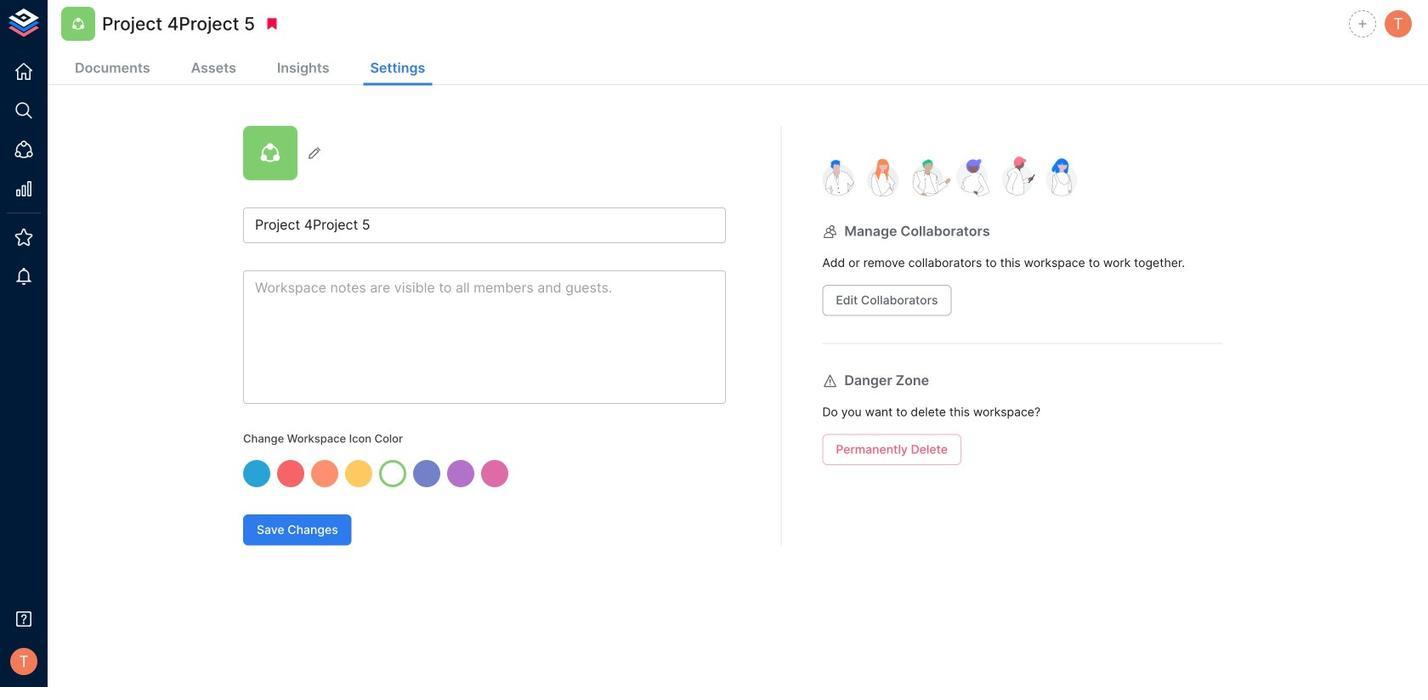 Task type: vqa. For each thing, say whether or not it's contained in the screenshot.
6th Burton from the bottom
no



Task type: locate. For each thing, give the bounding box(es) containing it.
Workspace Name text field
[[243, 208, 726, 243]]



Task type: describe. For each thing, give the bounding box(es) containing it.
Workspace notes are visible to all members and guests. text field
[[243, 270, 726, 404]]

remove bookmark image
[[264, 16, 280, 31]]



